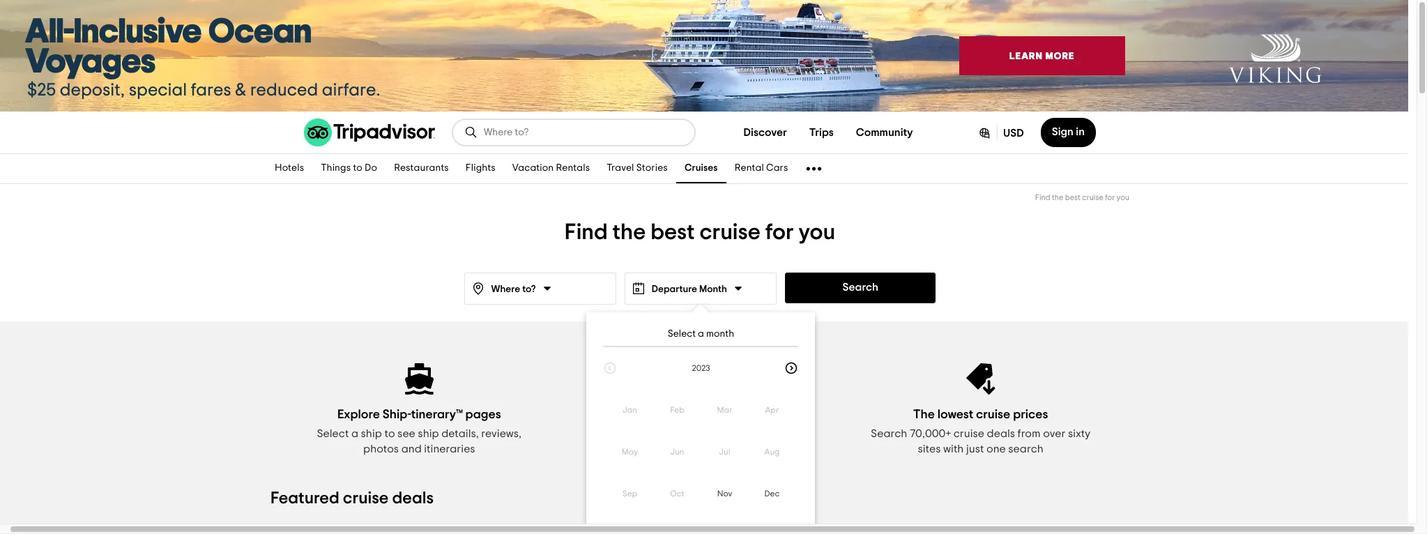 Task type: locate. For each thing, give the bounding box(es) containing it.
find
[[1035, 194, 1051, 202], [565, 221, 608, 243]]

with left the just
[[944, 444, 964, 455]]

0 horizontal spatial find
[[565, 221, 608, 243]]

nov
[[717, 490, 732, 498]]

where to?
[[491, 285, 536, 294]]

trips button
[[798, 119, 845, 146]]

featured
[[271, 490, 339, 507]]

search
[[1009, 444, 1044, 455]]

opinion
[[644, 428, 682, 439]]

sign
[[1052, 126, 1074, 137]]

best
[[1065, 194, 1081, 202], [651, 221, 695, 243]]

0 vertical spatial best
[[1065, 194, 1081, 202]]

best down sign in link
[[1065, 194, 1081, 202]]

flights
[[466, 163, 496, 173]]

best up departure
[[651, 221, 695, 243]]

explore
[[337, 409, 380, 421]]

restaurants link
[[386, 154, 457, 183]]

vacation rentals
[[512, 163, 590, 173]]

our
[[708, 428, 725, 439]]

cruises link
[[676, 154, 726, 183]]

to left do
[[353, 163, 363, 173]]

things to do link
[[313, 154, 386, 183]]

to
[[353, 163, 363, 173], [385, 428, 395, 439]]

ship up photos at the bottom of page
[[361, 428, 382, 439]]

vacation rentals link
[[504, 154, 598, 183]]

0 horizontal spatial for
[[765, 221, 794, 243]]

trips
[[810, 127, 834, 138]]

featured cruise deals
[[271, 490, 434, 507]]

for
[[1105, 194, 1115, 202], [765, 221, 794, 243]]

find the best cruise for you
[[1035, 194, 1130, 202], [565, 221, 836, 243]]

search
[[843, 282, 879, 293], [871, 428, 908, 439]]

0 vertical spatial with
[[685, 428, 705, 439]]

2 ship from the left
[[418, 428, 439, 439]]

a inside explore ship‑tinerary™ pages select a ship to see ship details, reviews, photos and itineraries
[[351, 428, 358, 439]]

None search field
[[453, 120, 695, 145]]

1 vertical spatial select
[[317, 428, 349, 439]]

1 vertical spatial search
[[871, 428, 908, 439]]

0 horizontal spatial select
[[317, 428, 349, 439]]

apr
[[765, 406, 779, 414]]

1 vertical spatial find
[[565, 221, 608, 243]]

0 horizontal spatial find the best cruise for you
[[565, 221, 836, 243]]

1 horizontal spatial with
[[944, 444, 964, 455]]

sign in link
[[1041, 118, 1096, 147]]

select down explore
[[317, 428, 349, 439]]

with
[[685, 428, 705, 439], [944, 444, 964, 455]]

a
[[698, 329, 704, 339], [351, 428, 358, 439]]

ship down ship‑tinerary™
[[418, 428, 439, 439]]

usd
[[1004, 128, 1024, 139]]

0 horizontal spatial you
[[799, 221, 836, 243]]

details,
[[442, 428, 479, 439]]

1 horizontal spatial find the best cruise for you
[[1035, 194, 1130, 202]]

the down sign in link
[[1052, 194, 1064, 202]]

0 vertical spatial the
[[1052, 194, 1064, 202]]

the
[[1052, 194, 1064, 202], [613, 221, 646, 243]]

1 ship from the left
[[361, 428, 382, 439]]

1 vertical spatial you
[[799, 221, 836, 243]]

feb
[[670, 406, 684, 414]]

0 vertical spatial to
[[353, 163, 363, 173]]

cruise
[[1082, 194, 1104, 202], [700, 221, 761, 243], [677, 409, 712, 421], [976, 409, 1011, 421], [954, 428, 985, 439], [343, 490, 389, 507]]

0 horizontal spatial ship
[[361, 428, 382, 439]]

0 vertical spatial find the best cruise for you
[[1035, 194, 1130, 202]]

find the best cruise for you down in
[[1035, 194, 1130, 202]]

deals up one
[[987, 428, 1015, 439]]

select a month
[[668, 329, 734, 339]]

the down travel stories link
[[613, 221, 646, 243]]

sixty
[[1068, 428, 1091, 439]]

where
[[491, 285, 520, 294]]

with inside write cruise reviews share your opinion with our travel community
[[685, 428, 705, 439]]

with inside the lowest cruise prices search 70,000+ cruise deals from over sixty sites with just one search
[[944, 444, 964, 455]]

1 horizontal spatial you
[[1117, 194, 1130, 202]]

deals down and
[[392, 490, 434, 507]]

1 horizontal spatial deals
[[987, 428, 1015, 439]]

1 vertical spatial find the best cruise for you
[[565, 221, 836, 243]]

0 vertical spatial you
[[1117, 194, 1130, 202]]

to left see
[[385, 428, 395, 439]]

sep
[[622, 490, 637, 498]]

hotels
[[275, 163, 304, 173]]

community button
[[845, 119, 924, 146]]

0 horizontal spatial deals
[[392, 490, 434, 507]]

you
[[1117, 194, 1130, 202], [799, 221, 836, 243]]

from
[[1018, 428, 1041, 439]]

1 horizontal spatial select
[[668, 329, 696, 339]]

mar
[[717, 406, 732, 414]]

stories
[[637, 163, 668, 173]]

Search search field
[[484, 126, 683, 139]]

and
[[401, 444, 422, 455]]

0 vertical spatial a
[[698, 329, 704, 339]]

travel
[[607, 163, 634, 173]]

1 horizontal spatial to
[[385, 428, 395, 439]]

write cruise reviews share your opinion with our travel community
[[586, 409, 814, 439]]

community
[[759, 428, 814, 439]]

find the best cruise for you up departure month on the bottom
[[565, 221, 836, 243]]

1 vertical spatial to
[[385, 428, 395, 439]]

month
[[706, 329, 734, 339]]

departure month
[[652, 285, 727, 294]]

0 horizontal spatial with
[[685, 428, 705, 439]]

a down explore
[[351, 428, 358, 439]]

1 horizontal spatial find
[[1035, 194, 1051, 202]]

hotels link
[[266, 154, 313, 183]]

itineraries
[[424, 444, 475, 455]]

1 vertical spatial a
[[351, 428, 358, 439]]

to inside things to do link
[[353, 163, 363, 173]]

lowest
[[938, 409, 974, 421]]

over
[[1043, 428, 1066, 439]]

cruise up our
[[677, 409, 712, 421]]

jan
[[622, 406, 637, 414]]

cruise up the just
[[954, 428, 985, 439]]

select left month
[[668, 329, 696, 339]]

one
[[987, 444, 1006, 455]]

0 horizontal spatial to
[[353, 163, 363, 173]]

0 vertical spatial for
[[1105, 194, 1115, 202]]

0 horizontal spatial best
[[651, 221, 695, 243]]

deals
[[987, 428, 1015, 439], [392, 490, 434, 507]]

1 vertical spatial with
[[944, 444, 964, 455]]

0 vertical spatial deals
[[987, 428, 1015, 439]]

0 horizontal spatial a
[[351, 428, 358, 439]]

select
[[668, 329, 696, 339], [317, 428, 349, 439]]

the lowest cruise prices search 70,000+ cruise deals from over sixty sites with just one search
[[871, 409, 1091, 455]]

with left our
[[685, 428, 705, 439]]

1 horizontal spatial ship
[[418, 428, 439, 439]]

2023
[[692, 364, 710, 372]]

0 horizontal spatial the
[[613, 221, 646, 243]]

departure
[[652, 285, 697, 294]]

1 horizontal spatial best
[[1065, 194, 1081, 202]]

ship
[[361, 428, 382, 439], [418, 428, 439, 439]]

a left month
[[698, 329, 704, 339]]



Task type: vqa. For each thing, say whether or not it's contained in the screenshot.


Task type: describe. For each thing, give the bounding box(es) containing it.
0 vertical spatial find
[[1035, 194, 1051, 202]]

restaurants
[[394, 163, 449, 173]]

0 vertical spatial select
[[668, 329, 696, 339]]

oct
[[670, 490, 684, 498]]

advertisement region
[[0, 0, 1409, 112]]

prices
[[1013, 409, 1048, 421]]

sign in
[[1052, 126, 1085, 137]]

dec
[[764, 490, 780, 498]]

do
[[365, 163, 377, 173]]

your
[[619, 428, 641, 439]]

see
[[398, 428, 416, 439]]

cruise down in
[[1082, 194, 1104, 202]]

jun
[[670, 448, 684, 456]]

1 horizontal spatial the
[[1052, 194, 1064, 202]]

vacation
[[512, 163, 554, 173]]

0 vertical spatial search
[[843, 282, 879, 293]]

search inside the lowest cruise prices search 70,000+ cruise deals from over sixty sites with just one search
[[871, 428, 908, 439]]

70,000+
[[910, 428, 951, 439]]

search image
[[464, 126, 478, 139]]

1 horizontal spatial a
[[698, 329, 704, 339]]

deals inside the lowest cruise prices search 70,000+ cruise deals from over sixty sites with just one search
[[987, 428, 1015, 439]]

may
[[621, 448, 638, 456]]

rental cars
[[735, 163, 788, 173]]

just
[[967, 444, 984, 455]]

cruise up one
[[976, 409, 1011, 421]]

things
[[321, 163, 351, 173]]

travel stories
[[607, 163, 668, 173]]

cruises
[[685, 163, 718, 173]]

aug
[[764, 448, 780, 456]]

travel
[[727, 428, 756, 439]]

photos
[[363, 444, 399, 455]]

jul
[[719, 448, 730, 456]]

explore ship‑tinerary™ pages select a ship to see ship details, reviews, photos and itineraries
[[317, 409, 522, 455]]

discover
[[744, 127, 787, 138]]

reviews
[[714, 409, 756, 421]]

things to do
[[321, 163, 377, 173]]

select inside explore ship‑tinerary™ pages select a ship to see ship details, reviews, photos and itineraries
[[317, 428, 349, 439]]

month
[[699, 285, 727, 294]]

usd button
[[967, 118, 1035, 147]]

the
[[913, 409, 935, 421]]

community
[[856, 127, 913, 138]]

cruise up month
[[700, 221, 761, 243]]

to?
[[522, 285, 536, 294]]

1 vertical spatial the
[[613, 221, 646, 243]]

reviews,
[[481, 428, 522, 439]]

write
[[644, 409, 675, 421]]

tripadvisor image
[[304, 119, 435, 146]]

1 horizontal spatial for
[[1105, 194, 1115, 202]]

rental
[[735, 163, 764, 173]]

ship‑tinerary™
[[383, 409, 463, 421]]

travel stories link
[[598, 154, 676, 183]]

cars
[[766, 163, 788, 173]]

1 vertical spatial deals
[[392, 490, 434, 507]]

sites
[[918, 444, 941, 455]]

cruise inside write cruise reviews share your opinion with our travel community
[[677, 409, 712, 421]]

1 vertical spatial for
[[765, 221, 794, 243]]

share
[[586, 428, 616, 439]]

discover button
[[733, 119, 798, 146]]

pages
[[466, 409, 501, 421]]

cruise down photos at the bottom of page
[[343, 490, 389, 507]]

flights link
[[457, 154, 504, 183]]

rentals
[[556, 163, 590, 173]]

1 vertical spatial best
[[651, 221, 695, 243]]

in
[[1076, 126, 1085, 137]]

to inside explore ship‑tinerary™ pages select a ship to see ship details, reviews, photos and itineraries
[[385, 428, 395, 439]]

rental cars link
[[726, 154, 797, 183]]



